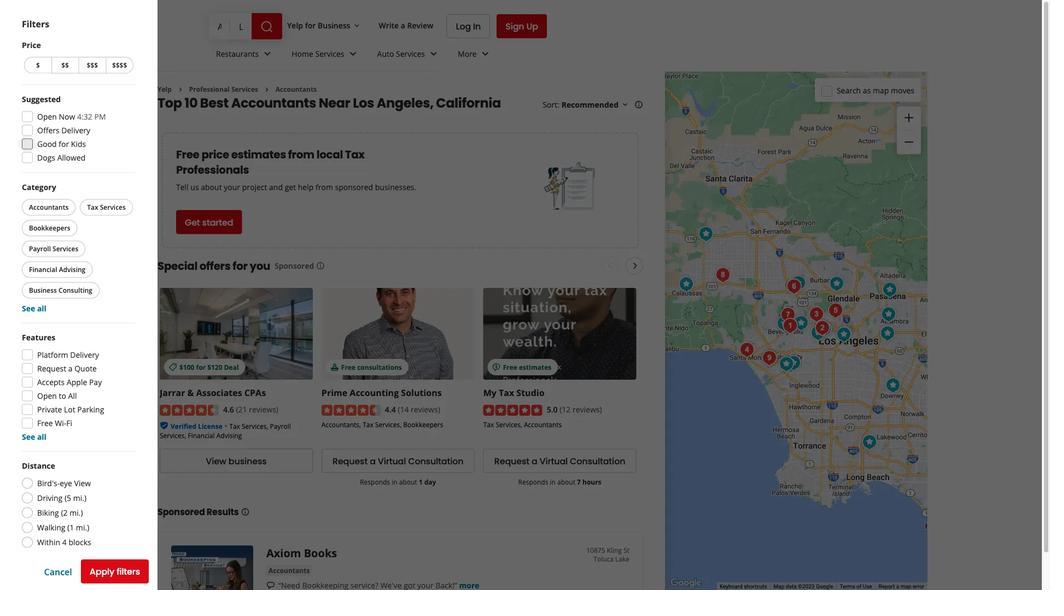 Task type: vqa. For each thing, say whether or not it's contained in the screenshot.
View busine on the right bottom of the page
no



Task type: locate. For each thing, give the bounding box(es) containing it.
offers delivery for first $ button from the top $$ button
[[37, 125, 90, 136]]

features
[[22, 333, 55, 343], [22, 404, 55, 415]]

consultation up hours
[[570, 455, 625, 467]]

advising for business consulting button associated with first $ button from the bottom of the page
[[59, 337, 85, 346]]

2 accepts apple pay from the top
[[37, 449, 102, 459]]

within 4 blocks
[[37, 538, 91, 548]]

kids down 4:32
[[71, 139, 86, 149]]

0 vertical spatial payroll services
[[29, 244, 78, 253]]

2 bookkeepers button from the top
[[22, 292, 77, 308]]

good down open now
[[37, 211, 57, 221]]

0 vertical spatial dogs
[[37, 153, 55, 163]]

all for 1st see all button from the top
[[37, 304, 46, 314]]

sponsored results
[[158, 506, 239, 519]]

mi.) for driving (5 mi.)
[[73, 493, 86, 504]]

1 horizontal spatial request a virtual consultation button
[[483, 449, 636, 473]]

0 horizontal spatial in
[[392, 477, 397, 486]]

0 vertical spatial tax services
[[87, 203, 126, 212]]

bird's- down within
[[37, 550, 60, 561]]

previous image
[[603, 259, 617, 273]]

$$ button
[[51, 57, 78, 74], [51, 129, 78, 145]]

all for first see all button from the bottom of the page
[[37, 504, 46, 514]]

0 vertical spatial lot
[[64, 405, 75, 415]]

hanh dinh, cpa image
[[712, 264, 734, 286]]

$100
[[179, 363, 194, 372]]

1 consulting from the top
[[59, 286, 92, 295]]

0 vertical spatial consulting
[[59, 286, 92, 295]]

1 vertical spatial offers
[[37, 197, 59, 207]]

prime accounting solutions image
[[783, 352, 804, 374]]

1 platform delivery from the top
[[37, 350, 99, 360]]

reviews) down solutions
[[411, 404, 440, 414]]

1 vertical spatial good
[[37, 211, 57, 221]]

dalton, mathias & deever, cpas, llp image
[[695, 223, 717, 245]]

yelp inside button
[[287, 20, 303, 30]]

2 horizontal spatial about
[[557, 477, 575, 486]]

about left 7
[[557, 477, 575, 486]]

0 vertical spatial map
[[873, 85, 889, 96]]

1 accepts from the top
[[37, 377, 65, 388]]

24 chevron down v2 image down search icon
[[261, 47, 274, 60]]

more
[[458, 48, 477, 59]]

virtual for studio
[[540, 455, 568, 467]]

1 lot from the top
[[64, 405, 75, 415]]

open to all for business consulting button associated with first $ button from the bottom of the page
[[37, 463, 77, 473]]

financial advising button for business consulting button associated with first $ button from the bottom of the page
[[22, 333, 93, 350]]

0 vertical spatial open to all
[[37, 391, 77, 401]]

24 chevron down v2 image
[[261, 47, 274, 60], [427, 47, 440, 60]]

bird's- for first see all button from the bottom of the page
[[37, 550, 60, 561]]

1 consultation from the left
[[408, 455, 463, 467]]

1 now from the top
[[59, 112, 75, 122]]

special offers for you
[[158, 258, 270, 274]]

parking
[[77, 405, 104, 415], [77, 476, 104, 487]]

0 vertical spatial offers delivery
[[37, 125, 90, 136]]

1 bookkeepers button from the top
[[22, 220, 77, 237]]

$$$ for first $ button from the top
[[87, 61, 98, 70]]

1 horizontal spatial 16 info v2 image
[[316, 262, 325, 271]]

1 eye from the top
[[60, 479, 72, 489]]

0 vertical spatial 16 info v2 image
[[634, 100, 643, 109]]

review
[[407, 20, 433, 30]]

bookkeepers button for business consulting button related to first $ button from the top financial advising button's payroll services button
[[22, 220, 77, 237]]

1 vertical spatial financial
[[29, 337, 57, 346]]

2 $$ from the top
[[61, 132, 69, 141]]

1 vertical spatial filters
[[22, 90, 49, 101]]

2 business consulting from the top
[[29, 358, 92, 367]]

top 10 best accountants near los angeles, california
[[158, 94, 501, 112]]

3 all from the top
[[37, 432, 46, 442]]

1 vertical spatial business
[[29, 286, 57, 295]]

2 financial advising from the top
[[29, 337, 85, 346]]

all for first see all button from the bottom of the page
[[68, 463, 77, 473]]

private lot parking
[[37, 405, 104, 415], [37, 476, 104, 487]]

1 suggested from the top
[[22, 94, 61, 104]]

pay for business consulting button associated with first $ button from the bottom of the page
[[89, 449, 102, 459]]

1 reviews) from the left
[[249, 404, 278, 414]]

option group for 3rd see all button from the top
[[22, 461, 136, 550]]

1 vertical spatial parking
[[77, 476, 104, 487]]

eye down 4
[[60, 550, 72, 561]]

1 tax services from the top
[[87, 203, 126, 212]]

0 vertical spatial advising
[[59, 265, 85, 274]]

(5 inside driving (5 mi.) biking (2 mi.)
[[64, 565, 71, 575]]

business consulting for business consulting button related to first $ button from the top financial advising button
[[29, 286, 92, 295]]

$$$ left $$$$
[[87, 61, 98, 70]]

virtual up responds in about 1 day
[[378, 455, 406, 467]]

1 horizontal spatial 24 chevron down v2 image
[[427, 47, 440, 60]]

0 vertical spatial to
[[59, 391, 66, 401]]

professional services
[[189, 85, 258, 94]]

2 good for kids from the top
[[37, 211, 86, 221]]

view left business at the bottom of the page
[[206, 455, 226, 467]]

1 open to all from the top
[[37, 391, 77, 401]]

request a virtual consultation button
[[321, 449, 475, 473], [483, 449, 636, 473]]

next image
[[629, 259, 642, 273]]

financial inside tax services, payroll services, financial advising
[[188, 431, 215, 440]]

0 horizontal spatial map
[[873, 85, 889, 96]]

my
[[483, 387, 497, 399]]

salazar income tax services image
[[806, 304, 827, 326]]

bird's-eye view up driving (5 mi.)
[[37, 479, 91, 489]]

2 tax services button from the top
[[80, 271, 133, 287]]

2 allowed from the top
[[57, 224, 86, 235]]

in for solutions
[[392, 477, 397, 486]]

accountants link right 16 chevron right v2 icon
[[276, 85, 317, 94]]

bird's-eye view for 1st price group from the top
[[37, 479, 91, 489]]

1 vertical spatial biking
[[37, 580, 59, 590]]

16 chevron down v2 image
[[352, 21, 361, 30]]

1 all from the top
[[68, 391, 77, 401]]

biking up walking
[[37, 508, 59, 518]]

reviews) for my tax studio
[[573, 404, 602, 414]]

pro solutions image
[[775, 315, 797, 337]]

1 to from the top
[[59, 391, 66, 401]]

suggested up open now 4:32 pm
[[22, 94, 61, 104]]

0 vertical spatial kids
[[71, 139, 86, 149]]

accountants link down axiom
[[266, 565, 312, 576]]

responds left 1
[[360, 477, 390, 486]]

leading tax group image
[[879, 279, 901, 301]]

1 distance from the top
[[22, 461, 55, 471]]

accountants
[[276, 85, 317, 94], [231, 94, 316, 112], [29, 203, 68, 212], [29, 275, 68, 284], [524, 420, 562, 429], [269, 566, 310, 575]]

distance up driving (5 mi.)
[[22, 461, 55, 471]]

2 financial advising button from the top
[[22, 333, 93, 350]]

4.6 (21 reviews)
[[223, 404, 278, 414]]

mi.) up biking (2 mi.) at the left bottom of page
[[73, 493, 86, 504]]

offers for first $ button from the top $$ button
[[37, 125, 59, 136]]

option group for first see all button from the bottom of the page
[[19, 532, 136, 591]]

offers delivery down open now 4:32 pm
[[37, 125, 90, 136]]

0 vertical spatial parking
[[77, 405, 104, 415]]

1 vertical spatial accepts apple pay
[[37, 449, 102, 459]]

2 offers from the top
[[37, 197, 59, 207]]

view up driving (5 mi.)
[[74, 479, 91, 489]]

24 chevron down v2 image inside 'auto services' link
[[427, 47, 440, 60]]

offers for $$ button related to first $ button from the bottom of the page
[[37, 197, 59, 207]]

accountants button for bookkeepers button associated with business consulting button related to first $ button from the top financial advising button's payroll services button
[[22, 199, 76, 216]]

0 vertical spatial good for kids
[[37, 139, 86, 149]]

1 vertical spatial $ button
[[24, 129, 51, 145]]

offers down open now 4:32 pm
[[37, 125, 59, 136]]

1 request a quote from the top
[[37, 364, 97, 374]]

estimates inside free estimates link
[[519, 363, 551, 372]]

$$ down open now 4:32 pm
[[61, 132, 69, 141]]

1 driving from the top
[[37, 493, 62, 504]]

now for open now 4:32 pm
[[59, 112, 75, 122]]

2 reviews) from the left
[[411, 404, 440, 414]]

prime accounting solutions link
[[321, 387, 442, 399]]

0 vertical spatial $$
[[61, 61, 69, 70]]

0 vertical spatial (2
[[61, 508, 68, 518]]

features for 3rd see all button from the bottom of the page
[[22, 404, 55, 415]]

4 all from the top
[[37, 504, 46, 514]]

allowed up open now
[[57, 153, 86, 163]]

4.4 star rating image
[[321, 405, 381, 416]]

1 vertical spatial eye
[[60, 550, 72, 561]]

0 vertical spatial all
[[68, 391, 77, 401]]

$$ for first $ button from the top $$ button
[[61, 61, 69, 70]]

free inside free price estimates from local tax professionals tell us about your project and get help from sponsored businesses.
[[176, 147, 199, 162]]

1 pay from the top
[[89, 377, 102, 388]]

None search field
[[209, 13, 284, 39]]

16 chevron right v2 image
[[176, 85, 185, 94]]

0 vertical spatial platform
[[37, 350, 68, 360]]

0 vertical spatial bird's-eye view
[[37, 479, 91, 489]]

accountants inside axiom books accountants
[[269, 566, 310, 575]]

robert ricco, cpa image
[[736, 339, 758, 361]]

map for error
[[901, 584, 911, 590]]

1 vertical spatial driving
[[37, 565, 62, 575]]

h&r block image
[[807, 322, 829, 344]]

delivery
[[61, 125, 90, 136], [61, 197, 90, 207], [70, 350, 99, 360], [70, 422, 99, 432]]

0 vertical spatial distance
[[22, 461, 55, 471]]

jarrar
[[160, 387, 185, 399]]

1 horizontal spatial reviews)
[[411, 404, 440, 414]]

24 chevron down v2 image
[[346, 47, 360, 60], [479, 47, 492, 60]]

tax inside tax services, payroll services, financial advising
[[229, 422, 240, 431]]

$ for first $ button from the bottom of the page
[[36, 132, 40, 141]]

mi.) up '(1' at bottom left
[[70, 508, 83, 518]]

view
[[206, 455, 226, 467], [74, 479, 91, 489], [74, 550, 91, 561]]

1 biking from the top
[[37, 508, 59, 518]]

$$$ down 4:32
[[87, 132, 98, 141]]

2 open to all from the top
[[37, 463, 77, 473]]

1 $$$ from the top
[[87, 61, 98, 70]]

platform for business consulting button associated with first $ button from the bottom of the page
[[37, 422, 68, 432]]

biking inside driving (5 mi.) biking (2 mi.)
[[37, 580, 59, 590]]

apply filters button
[[81, 560, 149, 584]]

taxplus image
[[759, 348, 780, 369]]

0 vertical spatial $$ button
[[51, 57, 78, 74]]

kids for first $ button from the top $$ button
[[71, 139, 86, 149]]

lot for business consulting button associated with first $ button from the bottom of the page
[[64, 476, 75, 487]]

price for 1st price group from the top
[[22, 40, 41, 50]]

2 bird's- from the top
[[37, 550, 60, 561]]

about left 1
[[399, 477, 417, 486]]

16 verified v2 image
[[160, 421, 168, 430]]

2 virtual from the left
[[540, 455, 568, 467]]

pinnacle tax services image
[[833, 324, 855, 346]]

free wi-fi for 3rd see all button from the top
[[37, 418, 72, 429]]

my tax studio link
[[483, 387, 544, 399]]

price
[[201, 147, 229, 162]]

1 price group from the top
[[22, 39, 136, 76]]

reviews) down the cpas
[[249, 404, 278, 414]]

reviews) right (12
[[573, 404, 602, 414]]

1 horizontal spatial 24 chevron down v2 image
[[479, 47, 492, 60]]

psl cpa and associates image
[[814, 319, 836, 340]]

1 vertical spatial sponsored
[[158, 506, 205, 519]]

1 vertical spatial to
[[59, 463, 66, 473]]

open
[[37, 112, 57, 122], [37, 183, 57, 194], [37, 391, 57, 401], [37, 463, 57, 473]]

0 vertical spatial category
[[22, 182, 56, 193]]

dogs down open now
[[37, 224, 55, 235]]

accountants,
[[321, 420, 361, 429]]

$$$ button down 4:32
[[78, 129, 106, 145]]

1 wi- from the top
[[55, 418, 66, 429]]

bookkeepers for business consulting button related to first $ button from the top financial advising button's payroll services button
[[29, 224, 70, 233]]

24 chevron down v2 image inside home services link
[[346, 47, 360, 60]]

1 vertical spatial bookkeepers button
[[22, 292, 77, 308]]

1 horizontal spatial sponsored
[[275, 261, 314, 271]]

$$ for $$ button related to first $ button from the bottom of the page
[[61, 132, 69, 141]]

suggested up open now
[[22, 166, 61, 176]]

write
[[379, 20, 399, 30]]

estimates inside free price estimates from local tax professionals tell us about your project and get help from sponsored businesses.
[[231, 147, 286, 162]]

24 chevron down v2 image inside more link
[[479, 47, 492, 60]]

see all button
[[22, 304, 46, 314], [22, 375, 46, 386], [22, 432, 46, 442], [22, 504, 46, 514]]

category for business consulting button associated with first $ button from the bottom of the page
[[22, 254, 56, 264]]

responds left 7
[[518, 477, 548, 486]]

in left 1
[[392, 477, 397, 486]]

walking (1 mi.)
[[37, 523, 89, 533]]

1 offers delivery from the top
[[37, 125, 90, 136]]

1 apple from the top
[[67, 377, 87, 388]]

(2 inside driving (5 mi.) biking (2 mi.)
[[61, 580, 68, 590]]

in
[[473, 20, 481, 33]]

16 deal v2 image
[[168, 363, 177, 372]]

kids
[[71, 139, 86, 149], [71, 211, 86, 221]]

1 vertical spatial $
[[36, 132, 40, 141]]

blocks
[[69, 538, 91, 548]]

biking down cancel button
[[37, 580, 59, 590]]

1 request a virtual consultation button from the left
[[321, 449, 475, 473]]

1 vertical spatial financial advising
[[29, 337, 85, 346]]

distance
[[22, 461, 55, 471], [22, 533, 55, 543]]

&
[[187, 387, 194, 399]]

financial for business consulting button related to first $ button from the top financial advising button
[[29, 265, 57, 274]]

apply
[[90, 566, 114, 578]]

0 horizontal spatial 16 info v2 image
[[241, 508, 250, 517]]

estimates
[[231, 147, 286, 162], [519, 363, 551, 372]]

financial
[[29, 265, 57, 274], [29, 337, 57, 346], [188, 431, 215, 440]]

search image
[[260, 20, 273, 33]]

$$ button down open now 4:32 pm
[[51, 129, 78, 145]]

0 vertical spatial $$$ button
[[78, 57, 106, 74]]

view for business consulting button related to first $ button from the top
[[74, 479, 91, 489]]

2 price from the top
[[22, 111, 41, 122]]

dogs allowed up open now
[[37, 153, 86, 163]]

dogs allowed
[[37, 153, 86, 163], [37, 224, 86, 235]]

16 info v2 image
[[634, 100, 643, 109], [316, 262, 325, 271], [241, 508, 250, 517]]

offers down open now
[[37, 197, 59, 207]]

eye for first see all button from the bottom of the page
[[60, 550, 72, 561]]

0 vertical spatial now
[[59, 112, 75, 122]]

map right as on the right top of the page
[[873, 85, 889, 96]]

1 dogs from the top
[[37, 153, 55, 163]]

1 horizontal spatial in
[[550, 477, 556, 486]]

2 apple from the top
[[67, 449, 87, 459]]

auto services link
[[368, 39, 449, 71]]

1 vertical spatial dogs allowed
[[37, 224, 86, 235]]

good for kids for first $ button from the top
[[37, 139, 86, 149]]

prime
[[321, 387, 347, 399]]

0 vertical spatial business consulting button
[[22, 282, 99, 299]]

for inside button
[[305, 20, 316, 30]]

0 vertical spatial payroll
[[29, 244, 51, 253]]

report a map error
[[879, 584, 924, 590]]

1 (5 from the top
[[64, 493, 71, 504]]

business consulting button
[[22, 282, 99, 299], [22, 354, 99, 371]]

2 bird's-eye view from the top
[[37, 550, 91, 561]]

free price estimates from local tax professionals image
[[544, 159, 599, 214]]

2 driving from the top
[[37, 565, 62, 575]]

business consulting button for first $ button from the top
[[22, 282, 99, 299]]

1 vertical spatial business consulting button
[[22, 354, 99, 371]]

mi.) for walking (1 mi.)
[[76, 523, 89, 533]]

price
[[22, 40, 41, 50], [22, 111, 41, 122]]

0 horizontal spatial responds
[[360, 477, 390, 486]]

good down open now 4:32 pm
[[37, 139, 57, 149]]

price for 1st price group from the bottom
[[22, 111, 41, 122]]

0 vertical spatial price group
[[22, 39, 136, 76]]

(5 down 4
[[64, 565, 71, 575]]

within
[[37, 538, 60, 548]]

driving up biking (2 mi.) at the left bottom of page
[[37, 493, 62, 504]]

consultation up day
[[408, 455, 463, 467]]

price group
[[22, 39, 136, 76], [22, 111, 136, 147]]

bookkeepers for payroll services button for financial advising button related to business consulting button associated with first $ button from the bottom of the page
[[29, 295, 70, 304]]

2 in from the left
[[550, 477, 556, 486]]

request a virtual consultation button up responds in about 1 day
[[321, 449, 475, 473]]

business
[[318, 20, 350, 30], [29, 286, 57, 295], [29, 358, 57, 367]]

allowed down open now
[[57, 224, 86, 235]]

cancel
[[44, 566, 72, 578]]

1 vertical spatial platform
[[37, 422, 68, 432]]

accountants link
[[276, 85, 317, 94], [266, 565, 312, 576]]

2 filters from the top
[[22, 90, 49, 101]]

1 kids from the top
[[71, 139, 86, 149]]

2 eye from the top
[[60, 550, 72, 561]]

0 vertical spatial offers
[[37, 125, 59, 136]]

2 platform from the top
[[37, 422, 68, 432]]

(2 up walking (1 mi.)
[[61, 508, 68, 518]]

0 horizontal spatial reviews)
[[249, 404, 278, 414]]

1 fi from the top
[[66, 418, 72, 429]]

eye up driving (5 mi.)
[[60, 479, 72, 489]]

about inside free price estimates from local tax professionals tell us about your project and get help from sponsored businesses.
[[201, 182, 222, 192]]

1 bird's- from the top
[[37, 479, 60, 489]]

2 24 chevron down v2 image from the left
[[479, 47, 492, 60]]

mi.) right cancel
[[73, 565, 86, 575]]

for up home services at top
[[305, 20, 316, 30]]

1 vertical spatial view
[[74, 479, 91, 489]]

2 payroll services from the top
[[29, 316, 78, 325]]

1 $$ button from the top
[[51, 57, 78, 74]]

1 vertical spatial pay
[[89, 449, 102, 459]]

24 chevron down v2 image down review
[[427, 47, 440, 60]]

payroll services button
[[22, 241, 85, 257], [22, 313, 85, 329]]

map
[[873, 85, 889, 96], [901, 584, 911, 590]]

24 chevron down v2 image for auto services
[[427, 47, 440, 60]]

4:32
[[77, 112, 92, 122]]

driving inside driving (5 mi.) biking (2 mi.)
[[37, 565, 62, 575]]

(2 down cancel
[[61, 580, 68, 590]]

3 reviews) from the left
[[573, 404, 602, 414]]

sponsored right you
[[275, 261, 314, 271]]

0 vertical spatial quote
[[74, 364, 97, 374]]

distance left 4
[[22, 533, 55, 543]]

suggested for first $ button from the bottom of the page
[[22, 166, 61, 176]]

1 features from the top
[[22, 333, 55, 343]]

driving
[[37, 493, 62, 504], [37, 565, 62, 575]]

filters for 1st price group from the top
[[22, 18, 49, 30]]

offers delivery down open now
[[37, 197, 90, 207]]

payroll for business consulting button related to first $ button from the top financial advising button's payroll services button
[[29, 244, 51, 253]]

error
[[913, 584, 924, 590]]

24 chevron down v2 image inside restaurants link
[[261, 47, 274, 60]]

axiom books link
[[266, 546, 337, 561]]

16 free consultations v2 image
[[330, 363, 339, 372]]

yelp right search icon
[[287, 20, 303, 30]]

0 vertical spatial features
[[22, 333, 55, 343]]

$$ button up open now 4:32 pm
[[51, 57, 78, 74]]

2 offers delivery from the top
[[37, 197, 90, 207]]

category
[[22, 182, 56, 193], [22, 254, 56, 264]]

option group
[[22, 461, 136, 550], [19, 532, 136, 591]]

yelp left 16 chevron right v2 image
[[158, 85, 172, 94]]

(5 up biking (2 mi.) at the left bottom of page
[[64, 493, 71, 504]]

platform delivery for business consulting button related to first $ button from the top
[[37, 350, 99, 360]]

mi.) for driving (5 mi.) biking (2 mi.)
[[73, 565, 86, 575]]

reviews) for prime accounting solutions
[[411, 404, 440, 414]]

2 $$$ from the top
[[87, 132, 98, 141]]

16 info v2 image for top 10 best accountants near los angeles, california
[[634, 100, 643, 109]]

2 $$$ button from the top
[[78, 129, 106, 145]]

from left the 'local'
[[288, 147, 314, 162]]

1 free wi-fi from the top
[[37, 418, 72, 429]]

view down blocks
[[74, 550, 91, 561]]

estimates up studio
[[519, 363, 551, 372]]

1 vertical spatial from
[[316, 182, 333, 192]]

1 vertical spatial tax services
[[87, 275, 126, 284]]

bird's- up driving (5 mi.)
[[37, 479, 60, 489]]

0 vertical spatial yelp
[[287, 20, 303, 30]]

kids down open now
[[71, 211, 86, 221]]

map region
[[615, 0, 1035, 591]]

driving down within
[[37, 565, 62, 575]]

1 vertical spatial $$
[[61, 132, 69, 141]]

(5
[[64, 493, 71, 504], [64, 565, 71, 575]]

dogs allowed down open now
[[37, 224, 86, 235]]

1 private lot parking from the top
[[37, 405, 104, 415]]

1 vertical spatial consulting
[[59, 358, 92, 367]]

0 vertical spatial $ button
[[24, 57, 51, 74]]

1 category from the top
[[22, 182, 56, 193]]

virtual up responds in about 7 hours
[[540, 455, 568, 467]]

1 (2 from the top
[[61, 508, 68, 518]]

0 vertical spatial tax services button
[[80, 199, 133, 216]]

3 see all from the top
[[22, 432, 46, 442]]

yelp for yelp for business
[[287, 20, 303, 30]]

$$$ button left $$$$
[[78, 57, 106, 74]]

1 business consulting button from the top
[[22, 282, 99, 299]]

24 chevron down v2 image for home services
[[346, 47, 360, 60]]

$ button
[[24, 57, 51, 74], [24, 129, 51, 145]]

1 vertical spatial bookkeepers
[[29, 295, 70, 304]]

$$$ button for $$ button related to first $ button from the bottom of the page
[[78, 129, 106, 145]]

started
[[202, 216, 233, 229]]

0 horizontal spatial consultation
[[408, 455, 463, 467]]

private for business consulting button associated with first $ button from the bottom of the page
[[37, 476, 62, 487]]

payroll for payroll services button for financial advising button related to business consulting button associated with first $ button from the bottom of the page
[[29, 316, 51, 325]]

2 accepts from the top
[[37, 449, 65, 459]]

dogs up open now
[[37, 153, 55, 163]]

sponsored left the results
[[158, 506, 205, 519]]

samuel b choi accountancy image
[[812, 317, 833, 339]]

in left 7
[[550, 477, 556, 486]]

request a virtual consultation up responds in about 1 day
[[333, 455, 463, 467]]

2 parking from the top
[[77, 476, 104, 487]]

0 vertical spatial eye
[[60, 479, 72, 489]]

1 vertical spatial accountants button
[[22, 271, 76, 287]]

map left error
[[901, 584, 911, 590]]

businesses.
[[375, 182, 416, 192]]

from right the help
[[316, 182, 333, 192]]

0 vertical spatial driving
[[37, 493, 62, 504]]

1 vertical spatial payroll
[[29, 316, 51, 325]]

2 dogs from the top
[[37, 224, 55, 235]]

1 virtual from the left
[[378, 455, 406, 467]]

1 horizontal spatial virtual
[[540, 455, 568, 467]]

responds for solutions
[[360, 477, 390, 486]]

all
[[68, 391, 77, 401], [68, 463, 77, 473]]

0 vertical spatial price
[[22, 40, 41, 50]]

2 price group from the top
[[22, 111, 136, 147]]

all
[[37, 304, 46, 314], [37, 375, 46, 386], [37, 432, 46, 442], [37, 504, 46, 514]]

1 request a virtual consultation from the left
[[333, 455, 463, 467]]

parking for business consulting button related to first $ button from the top
[[77, 405, 104, 415]]

payroll services for business consulting button related to first $ button from the top financial advising button's payroll services button
[[29, 244, 78, 253]]

good for kids down open now
[[37, 211, 86, 221]]

0 horizontal spatial request a virtual consultation button
[[321, 449, 475, 473]]

dogs for first $ button from the top $$ button
[[37, 153, 55, 163]]

group
[[22, 94, 136, 164], [897, 106, 921, 154], [19, 165, 136, 238], [20, 182, 136, 314], [20, 253, 136, 386], [22, 332, 136, 443], [19, 404, 136, 514]]

0 vertical spatial financial advising
[[29, 265, 85, 274]]

$ for first $ button from the top
[[36, 61, 40, 70]]

$$$ for first $ button from the bottom of the page
[[87, 132, 98, 141]]

3 open from the top
[[37, 391, 57, 401]]

2 responds from the left
[[518, 477, 548, 486]]

1 horizontal spatial request a virtual consultation
[[494, 455, 625, 467]]

1 financial advising from the top
[[29, 265, 85, 274]]

0 vertical spatial estimates
[[231, 147, 286, 162]]

for
[[305, 20, 316, 30], [59, 139, 69, 149], [59, 211, 69, 221], [233, 258, 248, 274], [196, 363, 206, 372]]

advising inside tax services, payroll services, financial advising
[[216, 431, 242, 440]]

2 $$ button from the top
[[51, 129, 78, 145]]

consultations
[[357, 363, 402, 372]]

see all
[[22, 304, 46, 314], [22, 375, 46, 386], [22, 432, 46, 442], [22, 504, 46, 514]]

services
[[315, 48, 344, 59], [396, 48, 425, 59], [231, 85, 258, 94], [100, 203, 126, 212], [53, 244, 78, 253], [100, 275, 126, 284], [53, 316, 78, 325]]

as
[[863, 85, 871, 96]]

$120
[[207, 363, 222, 372]]

0 vertical spatial (5
[[64, 493, 71, 504]]

axiom books image
[[788, 273, 809, 295]]

2 to from the top
[[59, 463, 66, 473]]

distance for business consulting button related to first $ button from the top
[[22, 461, 55, 471]]

fi
[[66, 418, 72, 429], [66, 490, 72, 500]]

2 distance from the top
[[22, 533, 55, 543]]

1 vertical spatial payroll services button
[[22, 313, 85, 329]]

$$ up open now 4:32 pm
[[61, 61, 69, 70]]

2 see all from the top
[[22, 375, 46, 386]]

0 vertical spatial business
[[318, 20, 350, 30]]

request a virtual consultation button up responds in about 7 hours
[[483, 449, 636, 473]]

zoom in image
[[902, 111, 915, 124]]

1 vertical spatial request a quote
[[37, 435, 97, 446]]

24 chevron down v2 image right more
[[479, 47, 492, 60]]

2 category from the top
[[22, 254, 56, 264]]

sponsored for sponsored
[[275, 261, 314, 271]]

estimates up project
[[231, 147, 286, 162]]

good for kids down open now 4:32 pm
[[37, 139, 86, 149]]

1 vertical spatial $$$ button
[[78, 129, 106, 145]]

1 vertical spatial suggested
[[22, 166, 61, 176]]

4 see from the top
[[22, 504, 35, 514]]

accepts apple pay for business consulting button related to first $ button from the top
[[37, 377, 102, 388]]

tax services
[[87, 203, 126, 212], [87, 275, 126, 284]]

0 vertical spatial biking
[[37, 508, 59, 518]]

$$$ button
[[78, 57, 106, 74], [78, 129, 106, 145]]

(14
[[398, 404, 409, 414]]

services, down 4.4
[[375, 420, 402, 429]]

1 24 chevron down v2 image from the left
[[261, 47, 274, 60]]

1 tax services button from the top
[[80, 199, 133, 216]]

2 open from the top
[[37, 183, 57, 194]]

1 parking from the top
[[77, 405, 104, 415]]

0 horizontal spatial virtual
[[378, 455, 406, 467]]

business categories element
[[207, 39, 547, 71]]

0 vertical spatial apple
[[67, 377, 87, 388]]

wi-
[[55, 418, 66, 429], [55, 490, 66, 500]]

for down open now
[[59, 211, 69, 221]]

2 now from the top
[[59, 183, 75, 194]]

1 vertical spatial features
[[22, 404, 55, 415]]

bird's-eye view down within 4 blocks
[[37, 550, 91, 561]]

all for 3rd see all button from the top
[[68, 391, 77, 401]]

private
[[37, 405, 62, 415], [37, 476, 62, 487]]

payroll inside tax services, payroll services, financial advising
[[270, 422, 291, 431]]

biking
[[37, 508, 59, 518], [37, 580, 59, 590]]

2 vertical spatial view
[[74, 550, 91, 561]]

2 dogs allowed from the top
[[37, 224, 86, 235]]

24 chevron down v2 image down 16 chevron down v2 icon
[[346, 47, 360, 60]]

financial advising button
[[22, 262, 93, 278], [22, 333, 93, 350]]

wi- for business consulting button related to first $ button from the top
[[55, 418, 66, 429]]

1 payroll services from the top
[[29, 244, 78, 253]]

allowed for $$ button related to first $ button from the bottom of the page
[[57, 224, 86, 235]]

mi.) down cancel
[[70, 580, 83, 590]]

0 vertical spatial private lot parking
[[37, 405, 104, 415]]

for left $120
[[196, 363, 206, 372]]

1 filters from the top
[[22, 18, 49, 30]]

0 vertical spatial accountants button
[[22, 199, 76, 216]]

mi.) right '(1' at bottom left
[[76, 523, 89, 533]]

1 $ button from the top
[[24, 57, 51, 74]]

request a virtual consultation up responds in about 7 hours
[[494, 455, 625, 467]]

home services
[[292, 48, 344, 59]]

0 vertical spatial filters
[[22, 18, 49, 30]]

about right us
[[201, 182, 222, 192]]

1 platform from the top
[[37, 350, 68, 360]]

1 horizontal spatial estimates
[[519, 363, 551, 372]]



Task type: describe. For each thing, give the bounding box(es) containing it.
(1
[[67, 523, 74, 533]]

1 good from the top
[[37, 139, 57, 149]]

bird's- for 3rd see all button from the top
[[37, 479, 60, 489]]

accepts for first see all button from the bottom of the page
[[37, 449, 65, 459]]

private lot parking for business consulting button related to first $ button from the top
[[37, 405, 104, 415]]

cancel button
[[44, 566, 72, 578]]

0 vertical spatial accountants link
[[276, 85, 317, 94]]

apple for business consulting button associated with first $ button from the bottom of the page
[[67, 449, 87, 459]]

local
[[316, 147, 343, 162]]

quote for business consulting button related to first $ button from the top
[[74, 364, 97, 374]]

all for 3rd see all button from the bottom of the page
[[37, 375, 46, 386]]

accountants button for payroll services button for financial advising button related to business consulting button associated with first $ button from the bottom of the page bookkeepers button
[[22, 271, 76, 287]]

solutions
[[401, 387, 442, 399]]

axiom
[[266, 546, 301, 561]]

driving (5 mi.)
[[37, 493, 86, 504]]

(21
[[236, 404, 247, 414]]

free estimates
[[503, 363, 551, 372]]

1 open from the top
[[37, 112, 57, 122]]

data
[[786, 584, 797, 590]]

16 info v2 image for special offers for you
[[316, 262, 325, 271]]

business consulting button for first $ button from the bottom of the page
[[22, 354, 99, 371]]

free wi-fi for first see all button from the bottom of the page
[[37, 490, 72, 500]]

search as map moves
[[837, 85, 914, 96]]

filters for 1st price group from the bottom
[[22, 90, 49, 101]]

get started button
[[176, 210, 242, 234]]

request a virtual consultation button for studio
[[483, 449, 636, 473]]

24 chevron down v2 image for more
[[479, 47, 492, 60]]

cpas
[[244, 387, 266, 399]]

restaurants
[[216, 48, 259, 59]]

zoom out image
[[902, 136, 915, 149]]

yelp for yelp link
[[158, 85, 172, 94]]

4.6 star rating image
[[160, 405, 219, 416]]

sign up
[[505, 20, 538, 32]]

dogs allowed for $$ button related to first $ button from the bottom of the page
[[37, 224, 86, 235]]

tax services, payroll services, financial advising
[[160, 422, 291, 440]]

sign
[[505, 20, 524, 32]]

3 see all button from the top
[[22, 432, 46, 442]]

license
[[198, 422, 222, 431]]

2 vertical spatial bookkeepers
[[403, 420, 443, 429]]

toluca
[[594, 555, 614, 564]]

wi- for business consulting button associated with first $ button from the bottom of the page
[[55, 490, 66, 500]]

4.4
[[385, 404, 396, 414]]

robert ricco, cpa image
[[833, 323, 855, 345]]

axiom books image
[[171, 546, 253, 591]]

near
[[319, 94, 350, 112]]

write a review
[[379, 20, 433, 30]]

google
[[816, 584, 833, 590]]

virtual for solutions
[[378, 455, 406, 467]]

(5 for driving (5 mi.) biking (2 mi.)
[[64, 565, 71, 575]]

sponsored for sponsored results
[[158, 506, 205, 519]]

$$ button for first $ button from the bottom of the page
[[51, 129, 78, 145]]

1 see from the top
[[22, 304, 35, 314]]

st
[[624, 546, 629, 555]]

ben's income tax services image
[[783, 276, 805, 298]]

biking (2 mi.)
[[37, 508, 83, 518]]

payroll services button for financial advising button related to business consulting button associated with first $ button from the bottom of the page
[[22, 313, 85, 329]]

nkf cpa firm image
[[675, 274, 697, 296]]

chang ryul ji, cpa image
[[813, 319, 835, 340]]

2 $ button from the top
[[24, 129, 51, 145]]

2 see from the top
[[22, 375, 35, 386]]

yelp for business button
[[283, 15, 366, 35]]

tell
[[176, 182, 189, 192]]

reviews) for jarrar & associates cpas
[[249, 404, 278, 414]]

parking for business consulting button associated with first $ button from the bottom of the page
[[77, 476, 104, 487]]

services, down 16 verified v2 image on the left bottom
[[160, 431, 186, 440]]

accepts apple pay for business consulting button associated with first $ button from the bottom of the page
[[37, 449, 102, 459]]

verified license
[[171, 422, 222, 431]]

map
[[774, 584, 784, 590]]

$$ button for first $ button from the top
[[51, 57, 78, 74]]

los
[[353, 94, 374, 112]]

driving for driving (5 mi.)
[[37, 493, 62, 504]]

tax services button for payroll services button for financial advising button related to business consulting button associated with first $ button from the bottom of the page
[[80, 271, 133, 287]]

consultation for studio
[[570, 455, 625, 467]]

studio
[[516, 387, 544, 399]]

driving for driving (5 mi.) biking (2 mi.)
[[37, 565, 62, 575]]

business for first $ button from the top
[[29, 286, 57, 295]]

apply filters
[[90, 566, 140, 578]]

16 free estimates v2 image
[[492, 363, 501, 372]]

consulting for business consulting button related to first $ button from the top financial advising button
[[59, 286, 92, 295]]

log in link
[[447, 14, 490, 38]]

4
[[62, 538, 67, 548]]

wiseman & burke image
[[826, 273, 848, 295]]

1
[[419, 477, 423, 486]]

and
[[269, 182, 283, 192]]

$$$ button for first $ button from the top $$ button
[[78, 57, 106, 74]]

tax inside free price estimates from local tax professionals tell us about your project and get help from sponsored businesses.
[[345, 147, 365, 162]]

professional services link
[[189, 85, 258, 94]]

search
[[837, 85, 861, 96]]

quote for business consulting button associated with first $ button from the bottom of the page
[[74, 435, 97, 446]]

2 vertical spatial 16 info v2 image
[[241, 508, 250, 517]]

financial advising for payroll services button for financial advising button related to business consulting button associated with first $ button from the bottom of the page
[[29, 337, 85, 346]]

4.4 (14 reviews)
[[385, 404, 440, 414]]

4 open from the top
[[37, 463, 57, 473]]

now for open now
[[59, 183, 75, 194]]

my tax studio image
[[877, 323, 899, 345]]

advising for business consulting button related to first $ button from the top
[[59, 265, 85, 274]]

10
[[184, 94, 198, 112]]

taxplus image
[[759, 348, 780, 369]]

to for business consulting button associated with first $ button from the bottom of the page
[[59, 463, 66, 473]]

get
[[285, 182, 296, 192]]

16 chevron right v2 image
[[262, 85, 271, 94]]

professionals
[[176, 162, 249, 177]]

accepts for 3rd see all button from the top
[[37, 377, 65, 388]]

offers
[[199, 258, 231, 274]]

5 star rating image
[[483, 405, 542, 416]]

associates
[[196, 387, 242, 399]]

get
[[185, 216, 200, 229]]

home services link
[[283, 39, 368, 71]]

request a quote for business consulting button related to first $ button from the top
[[37, 364, 97, 374]]

yelp link
[[158, 85, 172, 94]]

0 vertical spatial from
[[288, 147, 314, 162]]

alan mehdiani, cpa, tax accountant image
[[779, 315, 801, 337]]

keyboard
[[720, 584, 742, 590]]

in for studio
[[550, 477, 556, 486]]

business inside button
[[318, 20, 350, 30]]

view business
[[206, 455, 267, 467]]

consultation for solutions
[[408, 455, 463, 467]]

request a quote for business consulting button associated with first $ button from the bottom of the page
[[37, 435, 97, 446]]

about for my tax studio
[[557, 477, 575, 486]]

get started
[[185, 216, 233, 229]]

rgn accountancy group image
[[777, 304, 799, 326]]

10875
[[586, 546, 605, 555]]

pay for business consulting button related to first $ button from the top
[[89, 377, 102, 388]]

verified
[[171, 422, 196, 431]]

4 see all from the top
[[22, 504, 46, 514]]

mi.) for biking (2 mi.)
[[70, 508, 83, 518]]

shael b. jacobson, cpa,  a.p.c. image
[[775, 354, 797, 375]]

about for prime accounting solutions
[[399, 477, 417, 486]]

1 see all from the top
[[22, 304, 46, 314]]

3 see from the top
[[22, 432, 35, 442]]

$$$$
[[112, 61, 127, 70]]

free estimates link
[[483, 288, 636, 380]]

jarrar & associates cpas
[[160, 387, 266, 399]]

distance for business consulting button associated with first $ button from the bottom of the page
[[22, 533, 55, 543]]

home
[[292, 48, 313, 59]]

advanced accounting & tax solutions image
[[882, 375, 904, 397]]

of
[[856, 584, 861, 590]]

financial for financial advising button related to business consulting button associated with first $ button from the bottom of the page
[[29, 337, 57, 346]]

jarrar & associates cpas image
[[773, 313, 795, 335]]

platform delivery for business consulting button associated with first $ button from the bottom of the page
[[37, 422, 99, 432]]

0 vertical spatial view
[[206, 455, 226, 467]]

consulting for financial advising button related to business consulting button associated with first $ button from the bottom of the page
[[59, 358, 92, 367]]

books
[[304, 546, 337, 561]]

2 see all button from the top
[[22, 375, 46, 386]]

request a virtual consultation for solutions
[[333, 455, 463, 467]]

24 chevron down v2 image for restaurants
[[261, 47, 274, 60]]

vault tax image
[[790, 313, 812, 334]]

keyboard shortcuts
[[720, 584, 767, 590]]

business
[[229, 455, 267, 467]]

driving (5 mi.) biking (2 mi.)
[[37, 565, 86, 590]]

4 see all button from the top
[[22, 504, 46, 514]]

16 speech v2 image
[[266, 582, 275, 590]]

prime accounting solutions
[[321, 387, 442, 399]]

california
[[436, 94, 501, 112]]

payroll services for payroll services button for financial advising button related to business consulting button associated with first $ button from the bottom of the page
[[29, 316, 78, 325]]

sponsored
[[335, 182, 373, 192]]

private lot parking for business consulting button associated with first $ button from the bottom of the page
[[37, 476, 104, 487]]

google image
[[668, 576, 704, 591]]

10875 kling st toluca lake
[[586, 546, 629, 564]]

lake
[[615, 555, 629, 564]]

2 vertical spatial accountants button
[[266, 565, 312, 576]]

jarrar & associates cpas link
[[160, 387, 266, 399]]

for left you
[[233, 258, 248, 274]]

moves
[[891, 85, 914, 96]]

services, down 5 star rating image
[[496, 420, 522, 429]]

yelp for business
[[287, 20, 350, 30]]

$100 for $120 deal
[[179, 363, 239, 372]]

you
[[250, 258, 270, 274]]

jeff huang, cpa image
[[878, 304, 900, 326]]

map data ©2023 google
[[774, 584, 833, 590]]

request a virtual consultation button for solutions
[[321, 449, 475, 473]]

accounting
[[350, 387, 399, 399]]

report a map error link
[[879, 584, 924, 590]]

5.0
[[547, 404, 558, 414]]

bookkeepers button for payroll services button for financial advising button related to business consulting button associated with first $ button from the bottom of the page
[[22, 292, 77, 308]]

restaurants link
[[207, 39, 283, 71]]

apple for business consulting button related to first $ button from the top
[[67, 377, 87, 388]]

view business link
[[160, 449, 313, 473]]

pm
[[94, 112, 106, 122]]

1 see all button from the top
[[22, 304, 46, 314]]

private for business consulting button related to first $ button from the top
[[37, 405, 62, 415]]

angeles,
[[377, 94, 433, 112]]

(12
[[560, 404, 571, 414]]

write a review link
[[374, 15, 438, 35]]

2 good from the top
[[37, 211, 57, 221]]

open to all for business consulting button related to first $ button from the top
[[37, 391, 77, 401]]

good for kids for first $ button from the bottom of the page
[[37, 211, 86, 221]]

bayya tax & accounting image
[[859, 432, 880, 454]]

request a virtual consultation for studio
[[494, 455, 625, 467]]

for down open now 4:32 pm
[[59, 139, 69, 149]]

features for 1st see all button from the top
[[22, 333, 55, 343]]

4.6
[[223, 404, 234, 414]]

balyan financial services image
[[825, 300, 847, 322]]

1 vertical spatial accountants link
[[266, 565, 312, 576]]

$$$$ button
[[106, 57, 133, 74]]

sign up link
[[497, 14, 547, 38]]

all for 3rd see all button from the top
[[37, 432, 46, 442]]

tax services for tax services "button" associated with payroll services button for financial advising button related to business consulting button associated with first $ button from the bottom of the page
[[87, 275, 126, 284]]

services, down 4.6 (21 reviews)
[[242, 422, 268, 431]]

professional
[[189, 85, 230, 94]]

auto services
[[377, 48, 425, 59]]

help
[[298, 182, 314, 192]]

special
[[158, 258, 197, 274]]

eye for 3rd see all button from the top
[[60, 479, 72, 489]]

fi for 3rd see all button from the top
[[66, 418, 72, 429]]



